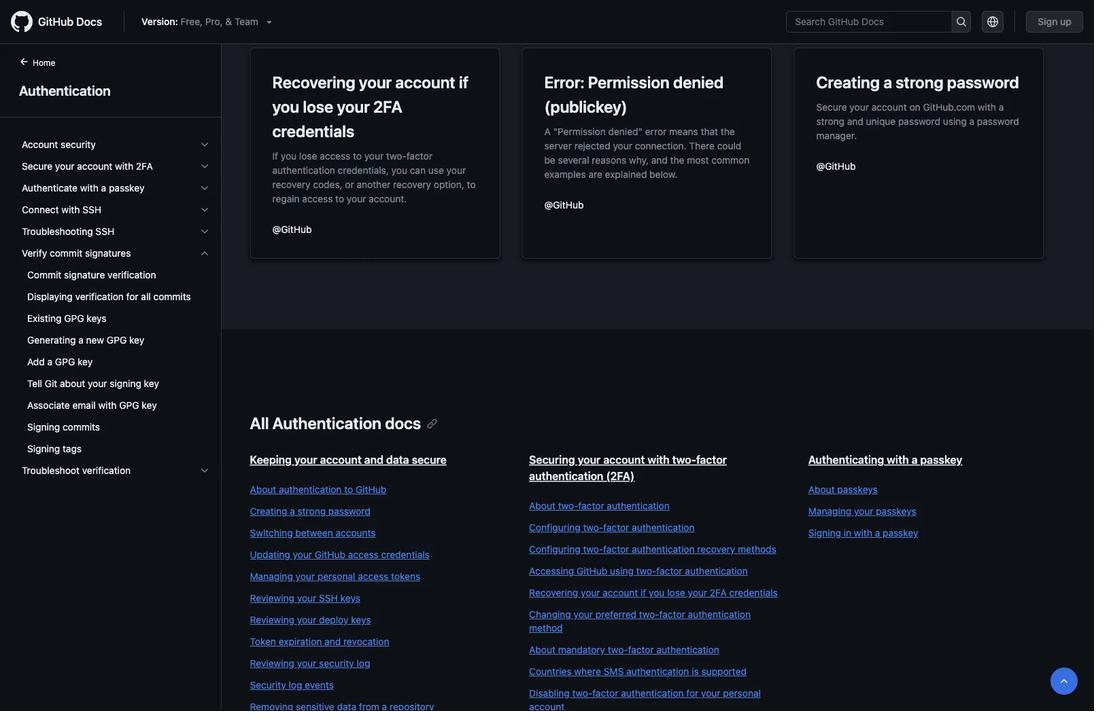 Task type: vqa. For each thing, say whether or not it's contained in the screenshot.
Scroll To Top 'Image' on the right
yes



Task type: describe. For each thing, give the bounding box(es) containing it.
and inside a "permission denied" error means that the server rejected your connection. there could be several reasons why, and the most common examples are explained below.
[[651, 154, 668, 166]]

2fa inside dropdown button
[[136, 161, 153, 172]]

guides link
[[250, 10, 318, 29]]

associate email with gpg key
[[27, 400, 157, 411]]

generating a new gpg key
[[27, 335, 144, 346]]

keys for reviewing your ssh keys
[[340, 593, 360, 605]]

countries
[[529, 667, 572, 678]]

2 vertical spatial credentials
[[729, 588, 778, 599]]

github up creating a strong password link at bottom
[[356, 484, 386, 496]]

a "permission denied" error means that the server rejected your connection. there could be several reasons why, and the most common examples are explained below.
[[544, 126, 750, 180]]

a inside 'link'
[[875, 528, 880, 539]]

gpg up generating a new gpg key
[[64, 313, 84, 324]]

a up the about passkeys link
[[912, 454, 918, 467]]

your inside disabling two-factor authentication for your personal account
[[701, 688, 721, 700]]

@github for recovering your account if you lose your 2fa credentials
[[272, 224, 312, 235]]

means
[[669, 126, 698, 137]]

1 horizontal spatial credentials
[[381, 550, 430, 561]]

recovering inside recovering your account if you lose your 2fa credentials
[[272, 73, 355, 92]]

sc 9kayk9 0 image for troubleshoot verification
[[199, 466, 210, 477]]

configuring for configuring two-factor authentication recovery methods
[[529, 544, 580, 556]]

add
[[27, 357, 45, 368]]

1 vertical spatial authentication
[[272, 414, 381, 433]]

verification for displaying
[[75, 291, 124, 303]]

method
[[529, 623, 563, 634]]

about down method
[[529, 645, 556, 656]]

key right signing
[[144, 378, 159, 390]]

to up credentials,
[[353, 150, 362, 161]]

passkey for authenticate with a passkey
[[109, 183, 144, 194]]

authenticate with a passkey
[[22, 183, 144, 194]]

authentication inside securing your account with two-factor authentication (2fa)
[[529, 470, 603, 483]]

error: permission denied (publickey)
[[544, 73, 724, 116]]

methods
[[738, 544, 776, 556]]

0 horizontal spatial recovery
[[272, 179, 310, 190]]

github.com
[[923, 101, 975, 113]]

existing gpg keys
[[27, 313, 106, 324]]

and down deploy
[[324, 637, 341, 648]]

1 vertical spatial log
[[289, 680, 302, 692]]

changing your preferred two-factor authentication method
[[529, 610, 751, 634]]

creating a strong password link
[[250, 505, 502, 519]]

1 horizontal spatial if
[[641, 588, 646, 599]]

could
[[717, 140, 741, 151]]

accounts
[[336, 528, 376, 539]]

or
[[345, 179, 354, 190]]

connect with ssh
[[22, 204, 101, 216]]

with up the about passkeys link
[[887, 454, 909, 467]]

1 horizontal spatial recovering
[[529, 588, 578, 599]]

between
[[295, 528, 333, 539]]

securing
[[529, 454, 575, 467]]

about authentication to github link
[[250, 483, 502, 497]]

managing for managing your personal access tokens
[[250, 572, 293, 583]]

lose inside if you lose access to your two-factor authentication credentials, you can use your recovery codes, or another recovery option, to regain access to your account.
[[299, 150, 317, 161]]

reviewing your ssh keys
[[250, 593, 360, 605]]

troubleshooting ssh button
[[16, 221, 216, 243]]

tokens
[[391, 572, 420, 583]]

countries where sms authentication is supported link
[[529, 666, 781, 679]]

0 vertical spatial passkeys
[[837, 484, 878, 496]]

0 vertical spatial verification
[[108, 270, 156, 281]]

version: free, pro, & team
[[142, 16, 258, 27]]

signing in with a passkey
[[808, 528, 918, 539]]

secure
[[412, 454, 447, 467]]

codes,
[[313, 179, 342, 190]]

permission
[[588, 73, 670, 92]]

sc 9kayk9 0 image for secure your account with 2fa
[[199, 161, 210, 172]]

about two-factor authentication
[[529, 501, 670, 512]]

there
[[689, 140, 715, 151]]

connect with ssh button
[[16, 199, 216, 221]]

2fa inside recovering your account if you lose your 2fa credentials
[[373, 97, 402, 116]]

about passkeys link
[[808, 483, 1060, 497]]

0 horizontal spatial personal
[[317, 572, 355, 583]]

sign up link
[[1026, 11, 1083, 33]]

new
[[86, 335, 104, 346]]

option,
[[434, 179, 464, 190]]

authentication up is
[[657, 645, 719, 656]]

generating a new gpg key link
[[16, 330, 216, 352]]

configuring two-factor authentication recovery methods link
[[529, 543, 781, 557]]

2 vertical spatial 2fa
[[710, 588, 727, 599]]

about mandatory two-factor authentication
[[529, 645, 719, 656]]

key down tell git about your signing key link
[[142, 400, 157, 411]]

several
[[558, 154, 589, 166]]

two- inside if you lose access to your two-factor authentication credentials, you can use your recovery codes, or another recovery option, to regain access to your account.
[[386, 150, 406, 161]]

2 vertical spatial lose
[[667, 588, 685, 599]]

commits inside 'link'
[[153, 291, 191, 303]]

@github for error: permission denied (publickey)
[[544, 199, 584, 210]]

factor inside disabling two-factor authentication for your personal account
[[592, 688, 618, 700]]

1 vertical spatial commits
[[63, 422, 100, 433]]

and inside secure your account on github.com with a strong and unique password using a password manager.
[[847, 116, 863, 127]]

authentication down configuring two-factor authentication link
[[632, 544, 695, 556]]

expiration
[[279, 637, 322, 648]]

troubleshoot
[[22, 465, 80, 477]]

sms
[[604, 667, 624, 678]]

authentication down methods
[[685, 566, 748, 577]]

creating inside creating a strong password link
[[250, 506, 287, 517]]

revocation
[[343, 637, 389, 648]]

with inside dropdown button
[[115, 161, 133, 172]]

reviewing your ssh keys link
[[250, 592, 502, 606]]

all authentication docs
[[250, 414, 421, 433]]

to right 'option,'
[[467, 179, 476, 190]]

guides
[[250, 10, 302, 29]]

docs
[[385, 414, 421, 433]]

tell
[[27, 378, 42, 390]]

0 vertical spatial recovering your account if you lose your 2fa credentials
[[272, 73, 469, 141]]

&
[[225, 16, 232, 27]]

two- down "about two-factor authentication"
[[583, 523, 603, 534]]

signing tags link
[[16, 439, 216, 460]]

add a gpg key
[[27, 357, 93, 368]]

security log events
[[250, 680, 334, 692]]

1 vertical spatial recovering your account if you lose your 2fa credentials
[[529, 588, 778, 599]]

a up unique
[[883, 73, 892, 92]]

you right if
[[281, 150, 297, 161]]

2 vertical spatial strong
[[298, 506, 326, 517]]

authentication inside disabling two-factor authentication for your personal account
[[621, 688, 684, 700]]

key down generating a new gpg key
[[78, 357, 93, 368]]

keeping your account and data secure link
[[250, 454, 447, 467]]

sc 9kayk9 0 image for troubleshooting ssh
[[199, 226, 210, 237]]

authentication up switching between accounts
[[279, 484, 342, 496]]

authenticate with a passkey button
[[16, 177, 216, 199]]

search image
[[956, 16, 967, 27]]

0 vertical spatial creating
[[816, 73, 880, 92]]

0 vertical spatial the
[[721, 126, 735, 137]]

sign up
[[1038, 16, 1072, 27]]

for inside 'link'
[[126, 291, 138, 303]]

mandatory
[[558, 645, 605, 656]]

reviewing your deploy keys
[[250, 615, 371, 626]]

security
[[250, 680, 286, 692]]

examples
[[544, 169, 586, 180]]

gpg up about at the left of the page
[[55, 357, 75, 368]]

1 vertical spatial the
[[670, 154, 684, 166]]

1 vertical spatial creating a strong password
[[250, 506, 370, 517]]

1 horizontal spatial recovery
[[393, 179, 431, 190]]

factor inside if you lose access to your two-factor authentication credentials, you can use your recovery codes, or another recovery option, to regain access to your account.
[[406, 150, 432, 161]]

to down keeping your account and data secure link
[[344, 484, 353, 496]]

two- down configuring two-factor authentication
[[583, 544, 603, 556]]

displaying
[[27, 291, 73, 303]]

all authentication docs link
[[250, 414, 437, 433]]

updating
[[250, 550, 290, 561]]

account inside secure your account on github.com with a strong and unique password using a password manager.
[[872, 101, 907, 113]]

select language: current language is english image
[[987, 16, 998, 27]]

ssh for reviewing your ssh keys
[[319, 593, 338, 605]]

github up managing your personal access tokens
[[315, 550, 345, 561]]

0 vertical spatial authentication
[[19, 82, 111, 98]]

verify commit signatures element containing verify commit signatures
[[11, 243, 221, 460]]

your inside changing your preferred two-factor authentication method
[[574, 610, 593, 621]]

add a gpg key link
[[16, 352, 216, 373]]

(publickey)
[[544, 97, 627, 116]]

about mandatory two-factor authentication link
[[529, 644, 781, 658]]

keeping
[[250, 454, 292, 467]]

associate
[[27, 400, 70, 411]]

"permission
[[553, 126, 606, 137]]

displaying verification for all commits
[[27, 291, 191, 303]]

git
[[45, 378, 57, 390]]

to down codes,
[[335, 193, 344, 204]]

token expiration and revocation
[[250, 637, 389, 648]]

security inside dropdown button
[[61, 139, 96, 150]]

changing
[[529, 610, 571, 621]]

secure your account with 2fa
[[22, 161, 153, 172]]

a left new
[[78, 335, 83, 346]]

1 vertical spatial passkeys
[[876, 506, 916, 517]]

github docs link
[[11, 11, 113, 33]]

ssh inside dropdown button
[[95, 226, 114, 237]]

github docs
[[38, 15, 102, 28]]

key down existing gpg keys link
[[129, 335, 144, 346]]

supported
[[701, 667, 747, 678]]

with up troubleshooting ssh
[[61, 204, 80, 216]]

recovering your account if you lose your 2fa credentials link
[[529, 587, 781, 600]]

github left docs
[[38, 15, 74, 28]]

account
[[22, 139, 58, 150]]

authentication up configuring two-factor authentication link
[[607, 501, 670, 512]]

email
[[72, 400, 96, 411]]

version:
[[142, 16, 178, 27]]

common
[[711, 154, 750, 166]]

two- inside disabling two-factor authentication for your personal account
[[572, 688, 592, 700]]

switching
[[250, 528, 293, 539]]



Task type: locate. For each thing, give the bounding box(es) containing it.
for inside disabling two-factor authentication for your personal account
[[686, 688, 699, 700]]

1 vertical spatial configuring
[[529, 544, 580, 556]]

0 horizontal spatial security
[[61, 139, 96, 150]]

sc 9kayk9 0 image inside secure your account with 2fa dropdown button
[[199, 161, 210, 172]]

with inside securing your account with two-factor authentication (2fa)
[[648, 454, 670, 467]]

verification down commit signature verification
[[75, 291, 124, 303]]

0 horizontal spatial recovering your account if you lose your 2fa credentials
[[272, 73, 469, 141]]

events
[[305, 680, 334, 692]]

0 horizontal spatial @github
[[272, 224, 312, 235]]

denied"
[[608, 126, 643, 137]]

1 horizontal spatial passkey
[[883, 528, 918, 539]]

passkey for authenticating with a passkey
[[920, 454, 962, 467]]

keys inside reviewing your deploy keys link
[[351, 615, 371, 626]]

connection.
[[635, 140, 687, 151]]

Search GitHub Docs search field
[[787, 12, 952, 32]]

secure your account on github.com with a strong and unique password using a password manager.
[[816, 101, 1019, 141]]

verification
[[108, 270, 156, 281], [75, 291, 124, 303], [82, 465, 131, 477]]

2 vertical spatial verification
[[82, 465, 131, 477]]

2 vertical spatial passkey
[[883, 528, 918, 539]]

a right add
[[47, 357, 52, 368]]

about down keeping on the left bottom
[[250, 484, 276, 496]]

for
[[126, 291, 138, 303], [686, 688, 699, 700]]

and down connection. at right
[[651, 154, 668, 166]]

tooltip
[[1051, 668, 1078, 696]]

0 vertical spatial strong
[[896, 73, 944, 92]]

account inside disabling two-factor authentication for your personal account
[[529, 702, 565, 712]]

reviewing for reviewing your security log
[[250, 659, 294, 670]]

sc 9kayk9 0 image
[[199, 161, 210, 172], [199, 205, 210, 216], [199, 226, 210, 237], [199, 466, 210, 477]]

1 vertical spatial verification
[[75, 291, 124, 303]]

0 vertical spatial keys
[[87, 313, 106, 324]]

1 vertical spatial secure
[[22, 161, 52, 172]]

0 vertical spatial secure
[[816, 101, 847, 113]]

two- inside changing your preferred two-factor authentication method
[[639, 610, 659, 621]]

0 horizontal spatial secure
[[22, 161, 52, 172]]

2 verify commit signatures element from the top
[[11, 265, 221, 460]]

reasons
[[592, 154, 626, 166]]

authentication
[[19, 82, 111, 98], [272, 414, 381, 433]]

gpg down signing
[[119, 400, 139, 411]]

1 reviewing from the top
[[250, 593, 294, 605]]

disabling
[[529, 688, 570, 700]]

2fa
[[373, 97, 402, 116], [136, 161, 153, 172], [710, 588, 727, 599]]

troubleshooting ssh
[[22, 226, 114, 237]]

1 configuring from the top
[[529, 523, 580, 534]]

home link
[[14, 56, 77, 70]]

1 horizontal spatial @github
[[544, 199, 584, 210]]

authentication inside if you lose access to your two-factor authentication credentials, you can use your recovery codes, or another recovery option, to regain access to your account.
[[272, 165, 335, 176]]

secure for secure your account on github.com with a strong and unique password using a password manager.
[[816, 101, 847, 113]]

2 vertical spatial ssh
[[319, 593, 338, 605]]

a down secure your account with 2fa dropdown button
[[101, 183, 106, 194]]

updating your github access credentials link
[[250, 549, 502, 562]]

0 horizontal spatial if
[[459, 73, 469, 92]]

security log events link
[[250, 679, 502, 693]]

securing your account with two-factor authentication (2fa)
[[529, 454, 727, 483]]

sc 9kayk9 0 image for connect with ssh
[[199, 205, 210, 216]]

personal down updating your github access credentials
[[317, 572, 355, 583]]

sc 9kayk9 0 image inside troubleshoot verification 'dropdown button'
[[199, 466, 210, 477]]

a inside dropdown button
[[101, 183, 106, 194]]

1 vertical spatial sc 9kayk9 0 image
[[199, 183, 210, 194]]

ssh
[[82, 204, 101, 216], [95, 226, 114, 237], [319, 593, 338, 605]]

recovery left methods
[[697, 544, 735, 556]]

reviewing down updating
[[250, 593, 294, 605]]

authenticating
[[808, 454, 884, 467]]

passkey down secure your account with 2fa dropdown button
[[109, 183, 144, 194]]

managing down about passkeys
[[808, 506, 851, 517]]

4 sc 9kayk9 0 image from the top
[[199, 466, 210, 477]]

creating
[[816, 73, 880, 92], [250, 506, 287, 517]]

authentication inside changing your preferred two-factor authentication method
[[688, 610, 751, 621]]

secure down account
[[22, 161, 52, 172]]

signing
[[27, 422, 60, 433], [27, 444, 60, 455], [808, 528, 841, 539]]

keys down managing your personal access tokens
[[340, 593, 360, 605]]

1 horizontal spatial 2fa
[[373, 97, 402, 116]]

0 vertical spatial personal
[[317, 572, 355, 583]]

a down managing your passkeys
[[875, 528, 880, 539]]

2 horizontal spatial recovery
[[697, 544, 735, 556]]

managing
[[808, 506, 851, 517], [250, 572, 293, 583]]

reviewing for reviewing your deploy keys
[[250, 615, 294, 626]]

using inside secure your account on github.com with a strong and unique password using a password manager.
[[943, 116, 967, 127]]

2fa up credentials,
[[373, 97, 402, 116]]

with right in
[[854, 528, 872, 539]]

for down is
[[686, 688, 699, 700]]

you up if
[[272, 97, 299, 116]]

0 horizontal spatial creating
[[250, 506, 287, 517]]

tell git about your signing key
[[27, 378, 159, 390]]

access for lose
[[320, 150, 350, 161]]

3 reviewing from the top
[[250, 659, 294, 670]]

sc 9kayk9 0 image inside connect with ssh dropdown button
[[199, 205, 210, 216]]

1 vertical spatial credentials
[[381, 550, 430, 561]]

sc 9kayk9 0 image inside troubleshooting ssh dropdown button
[[199, 226, 210, 237]]

1 horizontal spatial secure
[[816, 101, 847, 113]]

connect
[[22, 204, 59, 216]]

signing inside 'link'
[[808, 528, 841, 539]]

about for authenticating with a passkey
[[808, 484, 835, 496]]

1 horizontal spatial strong
[[816, 116, 845, 127]]

recovering your account if you lose your 2fa credentials up credentials,
[[272, 73, 469, 141]]

1 horizontal spatial security
[[319, 659, 354, 670]]

account security button
[[16, 134, 216, 156]]

@github down regain on the top of page
[[272, 224, 312, 235]]

about for keeping your account and data secure
[[250, 484, 276, 496]]

switching between accounts link
[[250, 527, 502, 541]]

switching between accounts
[[250, 528, 376, 539]]

recovery inside configuring two-factor authentication recovery methods link
[[697, 544, 735, 556]]

log
[[357, 659, 370, 670], [289, 680, 302, 692]]

2fa down account security dropdown button
[[136, 161, 153, 172]]

@github down examples
[[544, 199, 584, 210]]

two- down where
[[572, 688, 592, 700]]

1 vertical spatial using
[[610, 566, 634, 577]]

0 vertical spatial @github
[[816, 160, 856, 172]]

authentication down securing
[[529, 470, 603, 483]]

with down account security dropdown button
[[115, 161, 133, 172]]

creating a strong password up on
[[816, 73, 1019, 92]]

1 horizontal spatial managing
[[808, 506, 851, 517]]

credentials down methods
[[729, 588, 778, 599]]

authentication up supported
[[688, 610, 751, 621]]

configuring for configuring two-factor authentication
[[529, 523, 580, 534]]

triangle down image
[[264, 16, 275, 27]]

ssh inside dropdown button
[[82, 204, 101, 216]]

recovering
[[272, 73, 355, 92], [529, 588, 578, 599]]

and left data
[[364, 454, 384, 467]]

recovery down 'can'
[[393, 179, 431, 190]]

2 vertical spatial @github
[[272, 224, 312, 235]]

in
[[844, 528, 851, 539]]

account inside recovering your account if you lose your 2fa credentials
[[395, 73, 455, 92]]

1 vertical spatial passkey
[[920, 454, 962, 467]]

1 horizontal spatial authentication
[[272, 414, 381, 433]]

you left 'can'
[[391, 165, 407, 176]]

commits
[[153, 291, 191, 303], [63, 422, 100, 433]]

secure inside dropdown button
[[22, 161, 52, 172]]

associate email with gpg key link
[[16, 395, 216, 417]]

updating your github access credentials
[[250, 550, 430, 561]]

3 sc 9kayk9 0 image from the top
[[199, 226, 210, 237]]

authentication down about two-factor authentication link
[[632, 523, 695, 534]]

1 sc 9kayk9 0 image from the top
[[199, 139, 210, 150]]

verification inside 'dropdown button'
[[82, 465, 131, 477]]

account inside dropdown button
[[77, 161, 112, 172]]

managing your personal access tokens link
[[250, 571, 502, 584]]

0 vertical spatial log
[[357, 659, 370, 670]]

generating
[[27, 335, 76, 346]]

creating a strong password
[[816, 73, 1019, 92], [250, 506, 370, 517]]

using down "configuring two-factor authentication recovery methods"
[[610, 566, 634, 577]]

sc 9kayk9 0 image
[[199, 139, 210, 150], [199, 183, 210, 194], [199, 248, 210, 259]]

creating up switching
[[250, 506, 287, 517]]

securing your account with two-factor authentication (2fa) link
[[529, 454, 727, 483]]

passkey inside dropdown button
[[109, 183, 144, 194]]

0 vertical spatial credentials
[[272, 122, 354, 141]]

two- inside securing your account with two-factor authentication (2fa)
[[672, 454, 696, 467]]

keys up revocation on the bottom of page
[[351, 615, 371, 626]]

factor inside securing your account with two-factor authentication (2fa)
[[696, 454, 727, 467]]

0 vertical spatial sc 9kayk9 0 image
[[199, 139, 210, 150]]

signing for signing in with a passkey
[[808, 528, 841, 539]]

about for securing your account with two-factor authentication (2fa)
[[529, 501, 556, 512]]

passkey inside 'link'
[[883, 528, 918, 539]]

passkeys up managing your passkeys
[[837, 484, 878, 496]]

commit signature verification link
[[16, 265, 216, 286]]

github
[[38, 15, 74, 28], [356, 484, 386, 496], [315, 550, 345, 561], [577, 566, 607, 577]]

a up switching between accounts
[[290, 506, 295, 517]]

token
[[250, 637, 276, 648]]

1 horizontal spatial personal
[[723, 688, 761, 700]]

factor inside changing your preferred two-factor authentication method
[[659, 610, 685, 621]]

existing gpg keys link
[[16, 308, 216, 330]]

managing for managing your passkeys
[[808, 506, 851, 517]]

authentication down about mandatory two-factor authentication link
[[626, 667, 689, 678]]

passkey
[[109, 183, 144, 194], [920, 454, 962, 467], [883, 528, 918, 539]]

2 sc 9kayk9 0 image from the top
[[199, 205, 210, 216]]

2 sc 9kayk9 0 image from the top
[[199, 183, 210, 194]]

access down codes,
[[302, 193, 333, 204]]

authenticating with a passkey link
[[808, 454, 962, 467]]

0 horizontal spatial log
[[289, 680, 302, 692]]

0 horizontal spatial passkey
[[109, 183, 144, 194]]

why,
[[629, 154, 649, 166]]

0 vertical spatial security
[[61, 139, 96, 150]]

ssh for connect with ssh
[[82, 204, 101, 216]]

1 verify commit signatures element from the top
[[11, 243, 221, 460]]

keys inside reviewing your ssh keys link
[[340, 593, 360, 605]]

the up below. on the right of the page
[[670, 154, 684, 166]]

two- down the recovering your account if you lose your 2fa credentials link
[[639, 610, 659, 621]]

scroll to top image
[[1059, 677, 1070, 687]]

with right github.com
[[978, 101, 996, 113]]

authentication element
[[0, 55, 222, 711]]

your inside securing your account with two-factor authentication (2fa)
[[578, 454, 601, 467]]

account security
[[22, 139, 96, 150]]

0 horizontal spatial commits
[[63, 422, 100, 433]]

1 vertical spatial personal
[[723, 688, 761, 700]]

verify commit signatures element
[[11, 243, 221, 460], [11, 265, 221, 460]]

accessing github using two-factor authentication
[[529, 566, 748, 577]]

two- up about two-factor authentication link
[[672, 454, 696, 467]]

@github
[[816, 160, 856, 172], [544, 199, 584, 210], [272, 224, 312, 235]]

use
[[428, 165, 444, 176]]

1 vertical spatial security
[[319, 659, 354, 670]]

0 vertical spatial ssh
[[82, 204, 101, 216]]

0 vertical spatial if
[[459, 73, 469, 92]]

lose inside recovering your account if you lose your 2fa credentials
[[303, 97, 333, 116]]

1 vertical spatial recovering
[[529, 588, 578, 599]]

signing for signing tags
[[27, 444, 60, 455]]

the up could
[[721, 126, 735, 137]]

0 horizontal spatial using
[[610, 566, 634, 577]]

sc 9kayk9 0 image for a
[[199, 183, 210, 194]]

configuring
[[529, 523, 580, 534], [529, 544, 580, 556]]

2 configuring from the top
[[529, 544, 580, 556]]

verification inside 'link'
[[75, 291, 124, 303]]

with down secure your account with 2fa
[[80, 183, 98, 194]]

1 vertical spatial if
[[641, 588, 646, 599]]

2 horizontal spatial strong
[[896, 73, 944, 92]]

1 vertical spatial managing
[[250, 572, 293, 583]]

1 horizontal spatial commits
[[153, 291, 191, 303]]

3 sc 9kayk9 0 image from the top
[[199, 248, 210, 259]]

with up about two-factor authentication link
[[648, 454, 670, 467]]

2 vertical spatial keys
[[351, 615, 371, 626]]

reviewing for reviewing your ssh keys
[[250, 593, 294, 605]]

a right github.com
[[999, 101, 1004, 113]]

another
[[357, 179, 391, 190]]

verification for troubleshoot
[[82, 465, 131, 477]]

server
[[544, 140, 572, 151]]

1 vertical spatial ssh
[[95, 226, 114, 237]]

pro,
[[205, 16, 223, 27]]

personal inside disabling two-factor authentication for your personal account
[[723, 688, 761, 700]]

manager.
[[816, 130, 857, 141]]

with inside 'link'
[[854, 528, 872, 539]]

strong up manager.
[[816, 116, 845, 127]]

two- down securing
[[558, 501, 578, 512]]

managing down updating
[[250, 572, 293, 583]]

with
[[978, 101, 996, 113], [115, 161, 133, 172], [80, 183, 98, 194], [61, 204, 80, 216], [98, 400, 117, 411], [648, 454, 670, 467], [887, 454, 909, 467], [854, 528, 872, 539]]

creating a strong password up switching between accounts
[[250, 506, 370, 517]]

disabling two-factor authentication for your personal account
[[529, 688, 761, 712]]

ssh up deploy
[[319, 593, 338, 605]]

1 horizontal spatial the
[[721, 126, 735, 137]]

reviewing your security log link
[[250, 658, 502, 671]]

verify commit signatures element containing commit signature verification
[[11, 265, 221, 460]]

recovering your account if you lose your 2fa credentials
[[272, 73, 469, 141], [529, 588, 778, 599]]

creating up unique
[[816, 73, 880, 92]]

2 horizontal spatial passkey
[[920, 454, 962, 467]]

1 sc 9kayk9 0 image from the top
[[199, 161, 210, 172]]

2fa down accessing github using two-factor authentication link
[[710, 588, 727, 599]]

secure for secure your account with 2fa
[[22, 161, 52, 172]]

sc 9kayk9 0 image inside account security dropdown button
[[199, 139, 210, 150]]

unique
[[866, 116, 896, 127]]

passkeys up signing in with a passkey
[[876, 506, 916, 517]]

credentials inside recovering your account if you lose your 2fa credentials
[[272, 122, 354, 141]]

sc 9kayk9 0 image inside the verify commit signatures dropdown button
[[199, 248, 210, 259]]

two- down "configuring two-factor authentication recovery methods"
[[636, 566, 656, 577]]

2 reviewing from the top
[[250, 615, 294, 626]]

0 vertical spatial using
[[943, 116, 967, 127]]

verification down signing tags link
[[82, 465, 131, 477]]

where
[[574, 667, 601, 678]]

key
[[129, 335, 144, 346], [78, 357, 93, 368], [144, 378, 159, 390], [142, 400, 157, 411]]

0 horizontal spatial the
[[670, 154, 684, 166]]

1 vertical spatial keys
[[340, 593, 360, 605]]

signing for signing commits
[[27, 422, 60, 433]]

be
[[544, 154, 555, 166]]

2 horizontal spatial @github
[[816, 160, 856, 172]]

using down github.com
[[943, 116, 967, 127]]

ssh up signatures
[[95, 226, 114, 237]]

a
[[883, 73, 892, 92], [999, 101, 1004, 113], [969, 116, 974, 127], [101, 183, 106, 194], [78, 335, 83, 346], [47, 357, 52, 368], [912, 454, 918, 467], [290, 506, 295, 517], [875, 528, 880, 539]]

error
[[645, 126, 667, 137]]

passkey up the about passkeys link
[[920, 454, 962, 467]]

signing in with a passkey link
[[808, 527, 1060, 541]]

a down github.com
[[969, 116, 974, 127]]

authentication up codes,
[[272, 165, 335, 176]]

credentials up tokens
[[381, 550, 430, 561]]

your inside secure your account on github.com with a strong and unique password using a password manager.
[[850, 101, 869, 113]]

strong inside secure your account on github.com with a strong and unique password using a password manager.
[[816, 116, 845, 127]]

1 horizontal spatial log
[[357, 659, 370, 670]]

log left the events
[[289, 680, 302, 692]]

gpg
[[64, 313, 84, 324], [107, 335, 127, 346], [55, 357, 75, 368], [119, 400, 139, 411]]

ssh down authenticate with a passkey
[[82, 204, 101, 216]]

credentials up if
[[272, 122, 354, 141]]

with inside secure your account on github.com with a strong and unique password using a password manager.
[[978, 101, 996, 113]]

you down accessing github using two-factor authentication link
[[649, 588, 665, 599]]

authentication up keeping your account and data secure link
[[272, 414, 381, 433]]

0 vertical spatial signing
[[27, 422, 60, 433]]

0 vertical spatial passkey
[[109, 183, 144, 194]]

1 vertical spatial 2fa
[[136, 161, 153, 172]]

account inside securing your account with two-factor authentication (2fa)
[[603, 454, 645, 467]]

about two-factor authentication link
[[529, 500, 781, 513]]

1 vertical spatial reviewing
[[250, 615, 294, 626]]

with down tell git about your signing key link
[[98, 400, 117, 411]]

1 horizontal spatial creating a strong password
[[816, 73, 1019, 92]]

1 vertical spatial lose
[[299, 150, 317, 161]]

that
[[701, 126, 718, 137]]

0 vertical spatial recovering
[[272, 73, 355, 92]]

@github down manager.
[[816, 160, 856, 172]]

disabling two-factor authentication for your personal account link
[[529, 687, 781, 712]]

strong up switching between accounts
[[298, 506, 326, 517]]

signing down associate
[[27, 422, 60, 433]]

1 vertical spatial creating
[[250, 506, 287, 517]]

0 vertical spatial 2fa
[[373, 97, 402, 116]]

access for github
[[348, 550, 379, 561]]

0 vertical spatial reviewing
[[250, 593, 294, 605]]

if inside recovering your account if you lose your 2fa credentials
[[459, 73, 469, 92]]

rejected
[[574, 140, 610, 151]]

0 vertical spatial configuring
[[529, 523, 580, 534]]

1 horizontal spatial creating
[[816, 73, 880, 92]]

1 vertical spatial strong
[[816, 116, 845, 127]]

signing left in
[[808, 528, 841, 539]]

sc 9kayk9 0 image inside authenticate with a passkey dropdown button
[[199, 183, 210, 194]]

authentication down countries where sms authentication is supported link
[[621, 688, 684, 700]]

two- up sms
[[608, 645, 628, 656]]

up
[[1060, 16, 1072, 27]]

passkeys
[[837, 484, 878, 496], [876, 506, 916, 517]]

on
[[910, 101, 920, 113]]

two-
[[386, 150, 406, 161], [672, 454, 696, 467], [558, 501, 578, 512], [583, 523, 603, 534], [583, 544, 603, 556], [636, 566, 656, 577], [639, 610, 659, 621], [608, 645, 628, 656], [572, 688, 592, 700]]

security down token expiration and revocation
[[319, 659, 354, 670]]

0 vertical spatial creating a strong password
[[816, 73, 1019, 92]]

access for personal
[[358, 572, 388, 583]]

accessing
[[529, 566, 574, 577]]

2 vertical spatial sc 9kayk9 0 image
[[199, 248, 210, 259]]

1 horizontal spatial for
[[686, 688, 699, 700]]

0 horizontal spatial strong
[[298, 506, 326, 517]]

secure your account with 2fa button
[[16, 156, 216, 177]]

sc 9kayk9 0 image for signatures
[[199, 248, 210, 259]]

@github for creating a strong password
[[816, 160, 856, 172]]

for left the all
[[126, 291, 138, 303]]

keys inside existing gpg keys link
[[87, 313, 106, 324]]

secure inside secure your account on github.com with a strong and unique password using a password manager.
[[816, 101, 847, 113]]

verify commit signatures
[[22, 248, 131, 259]]

log down revocation on the bottom of page
[[357, 659, 370, 670]]

1 vertical spatial for
[[686, 688, 699, 700]]

security up secure your account with 2fa
[[61, 139, 96, 150]]

0 horizontal spatial creating a strong password
[[250, 506, 370, 517]]

0 vertical spatial commits
[[153, 291, 191, 303]]

passkey down the managing your passkeys link
[[883, 528, 918, 539]]

access down 'updating your github access credentials' link
[[358, 572, 388, 583]]

configuring two-factor authentication
[[529, 523, 695, 534]]

access down accounts on the bottom left
[[348, 550, 379, 561]]

your inside dropdown button
[[55, 161, 74, 172]]

reviewing up token
[[250, 615, 294, 626]]

free,
[[181, 16, 203, 27]]

1 vertical spatial @github
[[544, 199, 584, 210]]

2 horizontal spatial 2fa
[[710, 588, 727, 599]]

your inside a "permission denied" error means that the server rejected your connection. there could be several reasons why, and the most common examples are explained below.
[[613, 140, 632, 151]]

0 horizontal spatial authentication
[[19, 82, 111, 98]]

commit
[[27, 270, 61, 281]]

(2fa)
[[606, 470, 635, 483]]

gpg right new
[[107, 335, 127, 346]]

about down securing
[[529, 501, 556, 512]]

None search field
[[786, 11, 971, 33]]

two- up credentials,
[[386, 150, 406, 161]]

keys for reviewing your deploy keys
[[351, 615, 371, 626]]

github right accessing
[[577, 566, 607, 577]]



